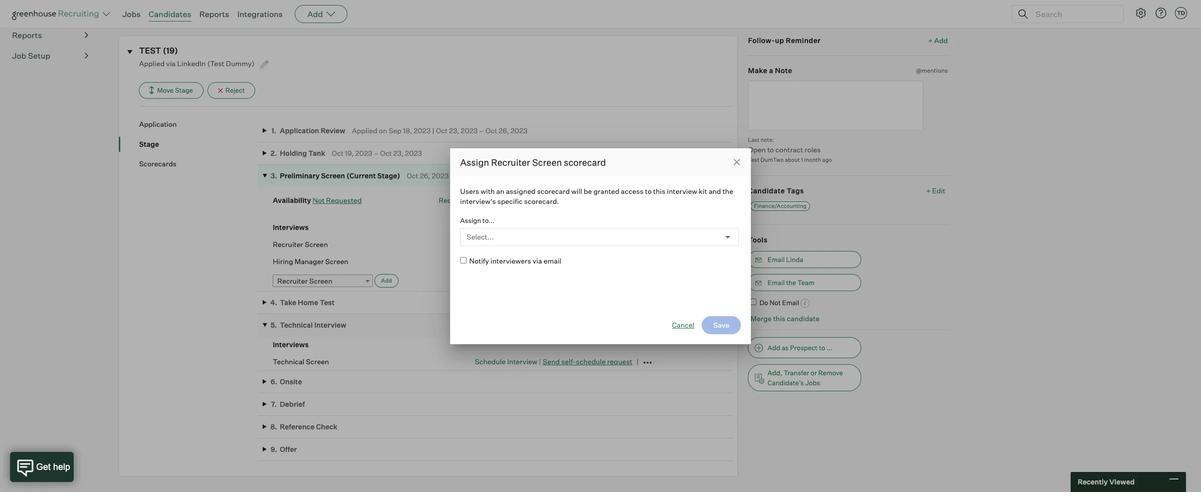 Task type: describe. For each thing, give the bounding box(es) containing it.
send
[[543, 357, 560, 366]]

merge this candidate link
[[751, 315, 820, 323]]

1.
[[271, 126, 276, 135]]

recruiter inside assign recruiter screen scorecard dialog
[[491, 157, 531, 168]]

0 vertical spatial recruiter screen
[[273, 240, 328, 249]]

1 inside on 1 job link
[[130, 8, 132, 16]]

schedule interview link for technical screen
[[475, 357, 538, 366]]

+ add link
[[929, 35, 948, 45]]

add, transfer or remove candidate's jobs button
[[748, 365, 862, 392]]

self-
[[562, 357, 576, 366]]

add inside + add link
[[935, 36, 948, 44]]

1 interviews from the top
[[273, 223, 309, 232]]

7. debrief
[[271, 400, 305, 409]]

manager
[[295, 257, 324, 266]]

candidates link
[[149, 9, 191, 19]]

last note: open to contract roles test dumtwo               about 1 month               ago
[[748, 136, 832, 164]]

interview for schedule interview
[[507, 240, 538, 249]]

details
[[212, 8, 235, 16]]

reference
[[280, 423, 315, 431]]

schedule interview | send self-schedule request
[[475, 357, 633, 366]]

1 inside last note: open to contract roles test dumtwo               about 1 month               ago
[[801, 157, 803, 164]]

move stage button
[[139, 82, 204, 99]]

+ add
[[929, 36, 948, 44]]

schedule
[[576, 357, 606, 366]]

specific
[[498, 197, 523, 205]]

screen down 2. holding tank oct 19, 2023 – oct 23, 2023
[[321, 172, 345, 180]]

screen down 'hiring manager screen'
[[309, 277, 333, 285]]

1 horizontal spatial this
[[774, 315, 786, 323]]

6.
[[271, 378, 277, 386]]

users with an assigned scorecard will be granted access to this interview kit and the interview's specific scorecard.
[[460, 187, 734, 205]]

1 vertical spatial job
[[12, 51, 26, 61]]

td
[[1178, 10, 1186, 17]]

8.
[[271, 423, 277, 431]]

greenhouse recruiting image
[[12, 8, 102, 20]]

4.
[[270, 298, 277, 307]]

contract
[[776, 145, 804, 154]]

the inside users with an assigned scorecard will be granted access to this interview kit and the interview's specific scorecard.
[[723, 187, 734, 195]]

finance/accounting
[[754, 203, 807, 210]]

tags
[[787, 186, 804, 195]]

stage inside button
[[175, 86, 193, 94]]

make a note
[[748, 66, 793, 75]]

1 vertical spatial interview
[[314, 321, 346, 330]]

move
[[157, 86, 174, 94]]

2.
[[271, 149, 277, 157]]

hiring
[[273, 257, 293, 266]]

8. reference check
[[271, 423, 338, 431]]

18,
[[403, 126, 412, 135]]

0 vertical spatial scorecard
[[564, 157, 606, 168]]

1 horizontal spatial reports link
[[199, 9, 229, 19]]

Notify interviewers via email checkbox
[[460, 257, 467, 264]]

test
[[139, 45, 161, 55]]

2 vertical spatial recruiter
[[277, 277, 308, 285]]

sep
[[389, 126, 402, 135]]

jobs link
[[122, 9, 141, 19]]

holding
[[280, 149, 307, 157]]

to for open
[[768, 145, 774, 154]]

(19)
[[163, 45, 178, 55]]

prospect
[[790, 344, 818, 352]]

19,
[[345, 149, 354, 157]]

2 availability from the left
[[468, 196, 504, 205]]

skipped unskip
[[475, 257, 527, 265]]

0 horizontal spatial linkedin
[[177, 59, 206, 68]]

scorecards
[[139, 160, 177, 168]]

technical screen
[[273, 358, 329, 366]]

0 horizontal spatial via
[[166, 59, 176, 68]]

recently
[[1078, 478, 1108, 487]]

0 horizontal spatial jobs
[[122, 9, 141, 19]]

cancel
[[672, 321, 695, 329]]

make
[[748, 66, 768, 75]]

Search text field
[[1034, 7, 1115, 21]]

0 horizontal spatial 26,
[[420, 172, 430, 180]]

1. application review applied on  sep 18, 2023 | oct 23, 2023 – oct 26, 2023
[[271, 126, 528, 135]]

1 vertical spatial stage
[[139, 140, 159, 148]]

assign for assign recruiter screen scorecard
[[460, 157, 489, 168]]

email for email linda
[[768, 256, 785, 264]]

pipeline
[[12, 10, 42, 20]]

3. preliminary screen (current stage)
[[271, 172, 400, 180]]

add inside add as prospect to ... button
[[768, 344, 781, 352]]

setup
[[28, 51, 50, 61]]

month
[[805, 157, 821, 164]]

to for prospect
[[819, 344, 826, 352]]

note
[[775, 66, 793, 75]]

offer
[[280, 445, 297, 454]]

be
[[584, 187, 592, 195]]

reject
[[226, 86, 245, 94]]

...
[[827, 344, 833, 352]]

note:
[[761, 136, 774, 143]]

+ edit
[[926, 186, 946, 195]]

request
[[608, 357, 633, 366]]

applied via linkedin (test dummy)
[[139, 59, 256, 68]]

notify
[[469, 257, 489, 265]]

not
[[770, 299, 781, 307]]

kit
[[699, 187, 707, 195]]

configure image
[[1135, 7, 1148, 19]]

0 vertical spatial 26,
[[499, 126, 509, 135]]

add inside the add popup button
[[308, 9, 323, 19]]

7.
[[271, 400, 277, 409]]

to inside users with an assigned scorecard will be granted access to this interview kit and the interview's specific scorecard.
[[645, 187, 652, 195]]

0 vertical spatial –
[[480, 126, 484, 135]]

do not email
[[760, 299, 800, 307]]

integrations link
[[237, 9, 283, 19]]

details link
[[212, 8, 235, 22]]

test inside last note: open to contract roles test dumtwo               about 1 month               ago
[[748, 157, 760, 164]]

up
[[775, 36, 785, 44]]

schedule for schedule interview
[[475, 240, 506, 249]]

schedule for schedule interview | send self-schedule request
[[475, 357, 506, 366]]

linda
[[787, 256, 804, 264]]

move stage
[[157, 86, 193, 94]]

ago
[[823, 157, 832, 164]]

follow-
[[748, 36, 775, 44]]

and
[[709, 187, 721, 195]]

dumtwo
[[761, 157, 784, 164]]

assign recruiter screen scorecard
[[460, 157, 606, 168]]

job setup
[[12, 51, 50, 61]]

1 availability from the left
[[273, 196, 311, 205]]

add link
[[375, 274, 399, 288]]

application inside application link
[[139, 120, 177, 128]]



Task type: vqa. For each thing, say whether or not it's contained in the screenshot.


Task type: locate. For each thing, give the bounding box(es) containing it.
email inside email linda button
[[768, 256, 785, 264]]

1 horizontal spatial 1
[[801, 157, 803, 164]]

reports link
[[199, 9, 229, 19], [12, 29, 88, 41]]

1 vertical spatial |
[[539, 357, 541, 366]]

0 vertical spatial stage
[[175, 86, 193, 94]]

via left email on the bottom of the page
[[533, 257, 542, 265]]

recruiter screen up manager
[[273, 240, 328, 249]]

2 horizontal spatial to
[[819, 344, 826, 352]]

1 horizontal spatial 23,
[[449, 126, 459, 135]]

recruiter
[[491, 157, 531, 168], [273, 240, 303, 249], [277, 277, 308, 285]]

@mentions link
[[917, 66, 948, 76]]

the inside button
[[787, 279, 796, 287]]

tools
[[748, 236, 768, 244]]

via inside assign recruiter screen scorecard dialog
[[533, 257, 542, 265]]

2 interviews from the top
[[273, 341, 309, 349]]

open
[[748, 145, 766, 154]]

@mentions
[[917, 67, 948, 74]]

to inside button
[[819, 344, 826, 352]]

+ for + add
[[929, 36, 933, 44]]

stage
[[175, 86, 193, 94], [139, 140, 159, 148]]

screen down 5. technical interview
[[306, 358, 329, 366]]

interview for schedule interview | send self-schedule request
[[507, 357, 538, 366]]

technical up 6. onsite
[[273, 358, 305, 366]]

schedule interview link up interviewers
[[475, 240, 538, 249]]

2 vertical spatial interview
[[507, 357, 538, 366]]

recruiter up assigned
[[491, 157, 531, 168]]

screen inside dialog
[[532, 157, 562, 168]]

application up holding
[[280, 126, 319, 135]]

0 vertical spatial test
[[748, 157, 760, 164]]

take
[[280, 298, 296, 307]]

26, right stage)
[[420, 172, 430, 180]]

interview
[[667, 187, 698, 195]]

0 vertical spatial applied
[[139, 59, 165, 68]]

on 1 job
[[119, 8, 146, 16]]

schedule interview
[[475, 240, 538, 249]]

0 horizontal spatial this
[[654, 187, 666, 195]]

stage right move
[[175, 86, 193, 94]]

1 vertical spatial to
[[645, 187, 652, 195]]

screen up the recruiter screen link
[[325, 257, 349, 266]]

1 vertical spatial email
[[768, 279, 785, 287]]

scorecards link
[[139, 159, 258, 169]]

0 vertical spatial interviews
[[273, 223, 309, 232]]

add as prospect to ...
[[768, 344, 833, 352]]

interviewers
[[491, 257, 531, 265]]

0 vertical spatial 23,
[[449, 126, 459, 135]]

this inside users with an assigned scorecard will be granted access to this interview kit and the interview's specific scorecard.
[[654, 187, 666, 195]]

oct
[[436, 126, 448, 135], [486, 126, 497, 135], [332, 149, 344, 157], [380, 149, 392, 157], [407, 172, 419, 180]]

0 vertical spatial job
[[134, 8, 146, 16]]

application down move
[[139, 120, 177, 128]]

cancel link
[[672, 320, 695, 330]]

this
[[654, 187, 666, 195], [774, 315, 786, 323]]

jobs inside add, transfer or remove candidate's jobs
[[806, 379, 821, 387]]

0 horizontal spatial job
[[12, 51, 26, 61]]

0 horizontal spatial 23,
[[393, 149, 404, 157]]

1 schedule interview link from the top
[[475, 240, 538, 249]]

1 vertical spatial schedule
[[475, 357, 506, 366]]

0 vertical spatial interview
[[507, 240, 538, 249]]

scorecard up be
[[564, 157, 606, 168]]

0 horizontal spatial |
[[432, 126, 434, 135]]

via down (19)
[[166, 59, 176, 68]]

stage)
[[377, 172, 400, 180]]

1 vertical spatial –
[[374, 149, 379, 157]]

0 vertical spatial the
[[723, 187, 734, 195]]

0 horizontal spatial availability
[[273, 196, 311, 205]]

send self-schedule request link
[[543, 357, 633, 366]]

1 horizontal spatial application
[[280, 126, 319, 135]]

check
[[316, 423, 338, 431]]

integrations
[[237, 9, 283, 19]]

2 vertical spatial to
[[819, 344, 826, 352]]

test down open
[[748, 157, 760, 164]]

2023
[[414, 126, 431, 135], [461, 126, 478, 135], [511, 126, 528, 135], [355, 149, 373, 157], [405, 149, 422, 157], [432, 172, 449, 180]]

0 horizontal spatial to
[[645, 187, 652, 195]]

26,
[[499, 126, 509, 135], [420, 172, 430, 180]]

1 horizontal spatial via
[[533, 257, 542, 265]]

email inside 'email the team' button
[[768, 279, 785, 287]]

1 horizontal spatial jobs
[[806, 379, 821, 387]]

on
[[119, 8, 128, 16]]

job right on
[[134, 8, 146, 16]]

request availability
[[439, 196, 504, 205]]

oct 26, 2023
[[407, 172, 449, 180]]

23, down 1. application review applied on  sep 18, 2023 | oct 23, 2023 – oct 26, 2023
[[393, 149, 404, 157]]

1 horizontal spatial stage
[[175, 86, 193, 94]]

assign for assign to...
[[460, 217, 481, 225]]

candidate
[[748, 186, 785, 195]]

the right and
[[723, 187, 734, 195]]

email left linda
[[768, 256, 785, 264]]

2 vertical spatial email
[[783, 299, 800, 307]]

scorecard inside users with an assigned scorecard will be granted access to this interview kit and the interview's specific scorecard.
[[537, 187, 570, 195]]

1 vertical spatial linkedin
[[177, 59, 206, 68]]

screen
[[532, 157, 562, 168], [321, 172, 345, 180], [305, 240, 328, 249], [325, 257, 349, 266], [309, 277, 333, 285], [306, 358, 329, 366]]

0 vertical spatial assign
[[460, 157, 489, 168]]

to left ...
[[819, 344, 826, 352]]

recruiter screen down manager
[[277, 277, 333, 285]]

pipeline link
[[12, 9, 88, 21]]

request availability button
[[439, 196, 504, 205]]

email up 'not'
[[768, 279, 785, 287]]

schedule interview link left 'send'
[[475, 357, 538, 366]]

| left 'send'
[[539, 357, 541, 366]]

0 horizontal spatial application
[[139, 120, 177, 128]]

0 horizontal spatial 1
[[130, 8, 132, 16]]

+
[[929, 36, 933, 44], [926, 186, 931, 195]]

+ left edit
[[926, 186, 931, 195]]

1 horizontal spatial to
[[768, 145, 774, 154]]

viewed
[[1110, 478, 1135, 487]]

1 vertical spatial jobs
[[806, 379, 821, 387]]

0 vertical spatial email
[[768, 256, 785, 264]]

notify interviewers via email
[[469, 257, 562, 265]]

edit
[[933, 186, 946, 195]]

(current
[[347, 172, 376, 180]]

0 vertical spatial to
[[768, 145, 774, 154]]

1 vertical spatial 26,
[[420, 172, 430, 180]]

2 schedule from the top
[[475, 357, 506, 366]]

1 vertical spatial assign
[[460, 217, 481, 225]]

1 vertical spatial the
[[787, 279, 796, 287]]

via
[[166, 59, 176, 68], [533, 257, 542, 265]]

1 vertical spatial recruiter
[[273, 240, 303, 249]]

1 horizontal spatial test
[[748, 157, 760, 164]]

assign scorecard
[[559, 265, 616, 274]]

1 horizontal spatial applied
[[352, 126, 378, 135]]

1 vertical spatial reports link
[[12, 29, 88, 41]]

1 vertical spatial schedule interview link
[[475, 357, 538, 366]]

unskip
[[509, 258, 527, 265]]

0 vertical spatial this
[[654, 187, 666, 195]]

1 vertical spatial technical
[[273, 358, 305, 366]]

1 vertical spatial applied
[[352, 126, 378, 135]]

0 vertical spatial |
[[432, 126, 434, 135]]

1 vertical spatial 1
[[801, 157, 803, 164]]

1 vertical spatial via
[[533, 257, 542, 265]]

interview down home
[[314, 321, 346, 330]]

add button
[[295, 5, 348, 23]]

test right home
[[320, 298, 335, 307]]

schedule interview link for recruiter screen
[[475, 240, 538, 249]]

2 vertical spatial assign
[[559, 265, 582, 274]]

on
[[379, 126, 387, 135]]

this left interview
[[654, 187, 666, 195]]

jobs down or at the bottom right of page
[[806, 379, 821, 387]]

4. take home test
[[270, 298, 335, 307]]

screen up 'hiring manager screen'
[[305, 240, 328, 249]]

5. technical interview
[[271, 321, 346, 330]]

applied down test
[[139, 59, 165, 68]]

team
[[798, 279, 815, 287]]

home
[[298, 298, 318, 307]]

a
[[770, 66, 774, 75]]

email linda
[[768, 256, 804, 264]]

add as prospect to ... button
[[748, 337, 862, 359]]

recruiter down the hiring
[[277, 277, 308, 285]]

applied left on
[[352, 126, 378, 135]]

+ edit link
[[924, 184, 948, 197]]

interviews up technical screen
[[273, 341, 309, 349]]

0 vertical spatial recruiter
[[491, 157, 531, 168]]

0 vertical spatial technical
[[280, 321, 313, 330]]

availability
[[273, 196, 311, 205], [468, 196, 504, 205]]

2 vertical spatial scorecard
[[584, 265, 616, 274]]

1 vertical spatial reports
[[12, 30, 42, 40]]

linkedin left (test
[[177, 59, 206, 68]]

0 vertical spatial +
[[929, 36, 933, 44]]

23, right 18,
[[449, 126, 459, 135]]

roles
[[805, 145, 821, 154]]

job left setup in the top of the page
[[12, 51, 26, 61]]

about
[[785, 157, 800, 164]]

to
[[768, 145, 774, 154], [645, 187, 652, 195], [819, 344, 826, 352]]

1 horizontal spatial |
[[539, 357, 541, 366]]

1 horizontal spatial reports
[[199, 9, 229, 19]]

interview left 'send'
[[507, 357, 538, 366]]

availability down with
[[468, 196, 504, 205]]

26, up assign recruiter screen scorecard
[[499, 126, 509, 135]]

the left team
[[787, 279, 796, 287]]

remove
[[819, 369, 843, 377]]

application link
[[139, 119, 258, 129]]

1 right about
[[801, 157, 803, 164]]

jobs
[[122, 9, 141, 19], [806, 379, 821, 387]]

technical right 5.
[[280, 321, 313, 330]]

interviews up the hiring
[[273, 223, 309, 232]]

0 horizontal spatial –
[[374, 149, 379, 157]]

finance/accounting link
[[751, 202, 810, 211]]

0 vertical spatial via
[[166, 59, 176, 68]]

merge this candidate
[[751, 315, 820, 323]]

1 horizontal spatial linkedin
[[246, 8, 275, 16]]

1 vertical spatial interviews
[[273, 341, 309, 349]]

0 vertical spatial schedule
[[475, 240, 506, 249]]

email right 'not'
[[783, 299, 800, 307]]

linkedin right details
[[246, 8, 275, 16]]

jobs left candidates
[[122, 9, 141, 19]]

1 schedule from the top
[[475, 240, 506, 249]]

email for email the team
[[768, 279, 785, 287]]

hiring manager screen
[[273, 257, 349, 266]]

scorecard right email on the bottom of the page
[[584, 265, 616, 274]]

1 horizontal spatial 26,
[[499, 126, 509, 135]]

to inside last note: open to contract roles test dumtwo               about 1 month               ago
[[768, 145, 774, 154]]

| right 18,
[[432, 126, 434, 135]]

0 vertical spatial jobs
[[122, 9, 141, 19]]

add inside add link
[[381, 277, 392, 284]]

2 schedule interview link from the top
[[475, 357, 538, 366]]

preliminary
[[280, 172, 320, 180]]

1 horizontal spatial –
[[480, 126, 484, 135]]

this down "do not email"
[[774, 315, 786, 323]]

select...
[[467, 233, 494, 241]]

1 vertical spatial scorecard
[[537, 187, 570, 195]]

stage link
[[139, 139, 258, 149]]

0 horizontal spatial reports
[[12, 30, 42, 40]]

1 vertical spatial recruiter screen
[[277, 277, 333, 285]]

to...
[[483, 217, 495, 225]]

0 horizontal spatial test
[[320, 298, 335, 307]]

onsite
[[280, 378, 302, 386]]

interview's
[[460, 197, 496, 205]]

interview up unskip
[[507, 240, 538, 249]]

1 vertical spatial test
[[320, 298, 335, 307]]

(test
[[207, 59, 224, 68]]

activity
[[158, 8, 183, 16]]

1 horizontal spatial job
[[134, 8, 146, 16]]

0 vertical spatial 1
[[130, 8, 132, 16]]

1 horizontal spatial availability
[[468, 196, 504, 205]]

debrief
[[280, 400, 305, 409]]

email linda button
[[748, 251, 862, 268]]

+ up the @mentions
[[929, 36, 933, 44]]

feed
[[184, 8, 200, 16]]

assign recruiter screen scorecard dialog
[[450, 148, 751, 344]]

None text field
[[748, 81, 924, 131]]

email
[[544, 257, 562, 265]]

+ inside 'link'
[[926, 186, 931, 195]]

Do Not Email checkbox
[[750, 299, 757, 305]]

0 horizontal spatial applied
[[139, 59, 165, 68]]

review
[[321, 126, 346, 135]]

scorecard up the scorecard.
[[537, 187, 570, 195]]

interview
[[507, 240, 538, 249], [314, 321, 346, 330], [507, 357, 538, 366]]

to up dumtwo
[[768, 145, 774, 154]]

1 right on
[[130, 8, 132, 16]]

recruiter screen
[[273, 240, 328, 249], [277, 277, 333, 285]]

0 vertical spatial schedule interview link
[[475, 240, 538, 249]]

assign for assign scorecard
[[559, 265, 582, 274]]

0 horizontal spatial stage
[[139, 140, 159, 148]]

1 vertical spatial +
[[926, 186, 931, 195]]

0 horizontal spatial reports link
[[12, 29, 88, 41]]

activity feed
[[158, 8, 200, 16]]

dummy)
[[226, 59, 255, 68]]

users
[[460, 187, 479, 195]]

an
[[497, 187, 505, 195]]

+ for + edit
[[926, 186, 931, 195]]

recruiter up the hiring
[[273, 240, 303, 249]]

follow-up reminder
[[748, 36, 821, 44]]

0 vertical spatial reports
[[199, 9, 229, 19]]

1 horizontal spatial the
[[787, 279, 796, 287]]

to right "access"
[[645, 187, 652, 195]]

granted
[[594, 187, 620, 195]]

1 vertical spatial 23,
[[393, 149, 404, 157]]

screen up assigned
[[532, 157, 562, 168]]

1 vertical spatial this
[[774, 315, 786, 323]]

0 vertical spatial linkedin
[[246, 8, 275, 16]]

stage up scorecards
[[139, 140, 159, 148]]

|
[[432, 126, 434, 135], [539, 357, 541, 366]]

0 vertical spatial reports link
[[199, 9, 229, 19]]

availability down preliminary
[[273, 196, 311, 205]]



